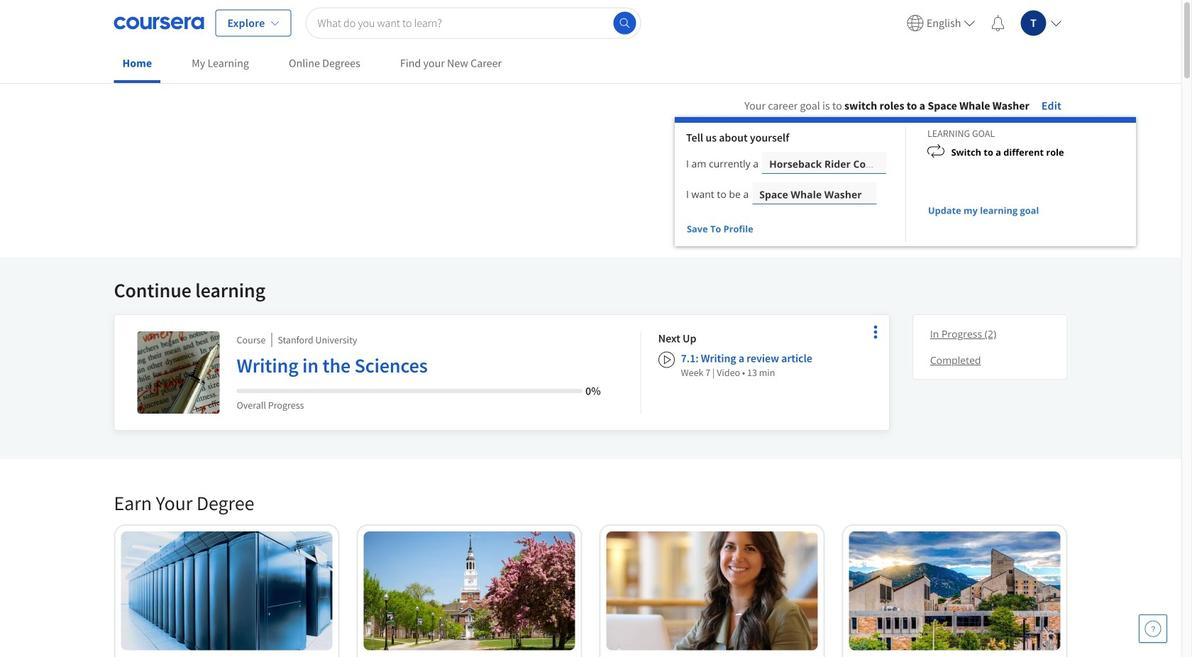 Task type: describe. For each thing, give the bounding box(es) containing it.
more option for writing in the sciences image
[[866, 322, 886, 342]]

earn your degree collection element
[[105, 468, 1077, 657]]

help center image
[[1145, 620, 1162, 637]]



Task type: vqa. For each thing, say whether or not it's contained in the screenshot.
More option for Writing in the Sciences ICON
yes



Task type: locate. For each thing, give the bounding box(es) containing it.
coursera image
[[114, 12, 204, 34]]

status
[[754, 228, 762, 232]]

region
[[675, 117, 1137, 246]]

What do you want to learn? text field
[[306, 7, 641, 39]]

None search field
[[306, 7, 641, 39]]

writing in the sciences image
[[137, 332, 220, 414]]



